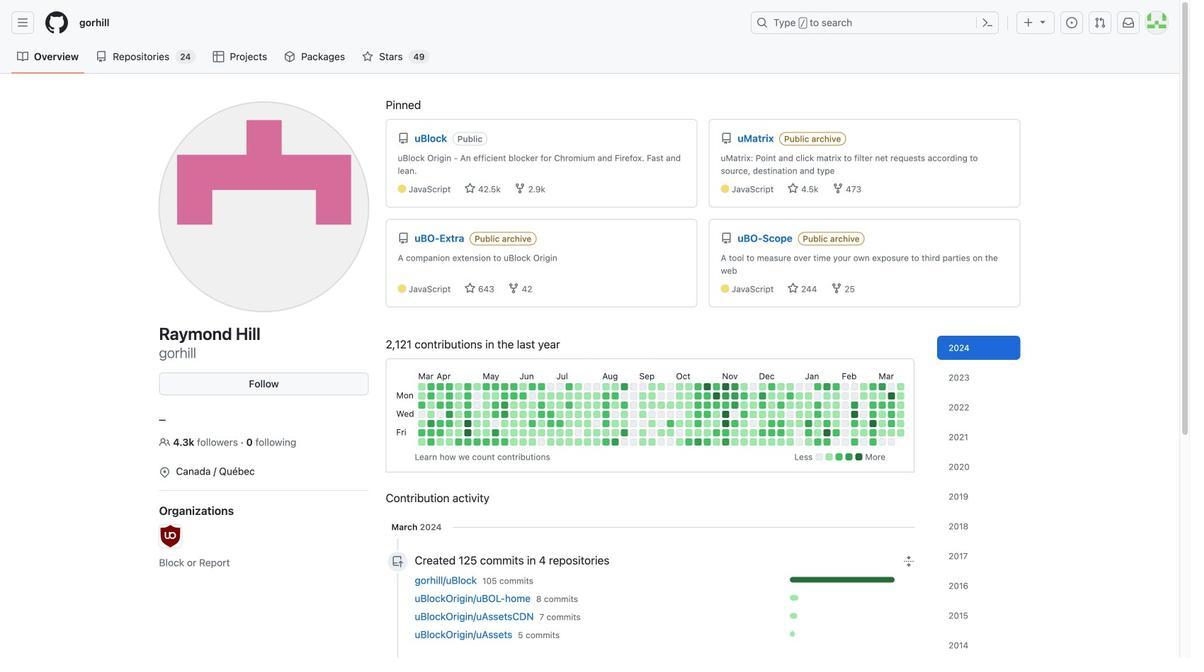 Task type: describe. For each thing, give the bounding box(es) containing it.
command palette image
[[982, 17, 994, 28]]

0 vertical spatial repo image
[[96, 51, 107, 62]]

1 vertical spatial forks image
[[508, 283, 520, 294]]

location image
[[159, 467, 170, 478]]

stars image for forks image to the bottom
[[465, 283, 476, 294]]

@ublockorigin image
[[159, 525, 182, 548]]

4% of commits in march were made to ublockorigin/uassets image down 6% of commits in march were made to ublockorigin/uassetscdn image
[[790, 632, 915, 637]]

6% of commits in march were made to ublockorigin/uassetscdn image
[[790, 613, 798, 619]]

people image
[[159, 437, 170, 448]]

collapse image
[[904, 556, 915, 567]]

homepage image
[[45, 11, 68, 34]]

repo image for top forks icon
[[721, 133, 733, 144]]

stars image for forks icon to the bottom
[[788, 283, 799, 294]]

triangle down image
[[1038, 16, 1049, 27]]

0 vertical spatial forks image
[[833, 183, 844, 194]]

stars image
[[788, 183, 799, 194]]

repo image for forks image to the bottom
[[398, 233, 409, 244]]



Task type: vqa. For each thing, say whether or not it's contained in the screenshot.
issue opened ICON
yes



Task type: locate. For each thing, give the bounding box(es) containing it.
forks image
[[833, 183, 844, 194], [831, 283, 843, 294]]

repo image for forks icon to the bottom
[[721, 233, 733, 244]]

0 vertical spatial repo image
[[721, 133, 733, 144]]

4% of commits in march were made to ublockorigin/uassets image down 6% of commits in march were made to ublockorigin/uassetscdn icon
[[790, 632, 795, 637]]

1 vertical spatial repo image
[[398, 133, 409, 144]]

repo image
[[721, 133, 733, 144], [721, 233, 733, 244]]

cell
[[418, 383, 426, 391], [428, 383, 435, 391], [437, 383, 444, 391], [446, 383, 453, 391], [455, 383, 462, 391], [465, 383, 472, 391], [474, 383, 481, 391], [483, 383, 490, 391], [492, 383, 499, 391], [501, 383, 508, 391], [511, 383, 518, 391], [520, 383, 527, 391], [529, 383, 536, 391], [538, 383, 545, 391], [547, 383, 555, 391], [557, 383, 564, 391], [566, 383, 573, 391], [575, 383, 582, 391], [584, 383, 591, 391], [594, 383, 601, 391], [603, 383, 610, 391], [612, 383, 619, 391], [621, 383, 628, 391], [630, 383, 637, 391], [640, 383, 647, 391], [649, 383, 656, 391], [658, 383, 665, 391], [667, 383, 674, 391], [676, 383, 684, 391], [686, 383, 693, 391], [695, 383, 702, 391], [704, 383, 711, 391], [713, 383, 720, 391], [723, 383, 730, 391], [732, 383, 739, 391], [741, 383, 748, 391], [750, 383, 757, 391], [759, 383, 766, 391], [769, 383, 776, 391], [778, 383, 785, 391], [787, 383, 794, 391], [796, 383, 803, 391], [805, 383, 813, 391], [815, 383, 822, 391], [824, 383, 831, 391], [833, 383, 840, 391], [842, 383, 849, 391], [852, 383, 859, 391], [861, 383, 868, 391], [870, 383, 877, 391], [879, 383, 886, 391], [888, 383, 895, 391], [898, 383, 905, 391], [418, 393, 426, 400], [428, 393, 435, 400], [437, 393, 444, 400], [446, 393, 453, 400], [455, 393, 462, 400], [465, 393, 472, 400], [474, 393, 481, 400], [483, 393, 490, 400], [492, 393, 499, 400], [501, 393, 508, 400], [511, 393, 518, 400], [520, 393, 527, 400], [529, 393, 536, 400], [538, 393, 545, 400], [547, 393, 555, 400], [557, 393, 564, 400], [566, 393, 573, 400], [575, 393, 582, 400], [584, 393, 591, 400], [594, 393, 601, 400], [603, 393, 610, 400], [612, 393, 619, 400], [621, 393, 628, 400], [630, 393, 637, 400], [640, 393, 647, 400], [649, 393, 656, 400], [658, 393, 665, 400], [667, 393, 674, 400], [676, 393, 684, 400], [686, 393, 693, 400], [695, 393, 702, 400], [704, 393, 711, 400], [713, 393, 720, 400], [723, 393, 730, 400], [732, 393, 739, 400], [741, 393, 748, 400], [750, 393, 757, 400], [759, 393, 766, 400], [769, 393, 776, 400], [778, 393, 785, 400], [787, 393, 794, 400], [796, 393, 803, 400], [805, 393, 813, 400], [815, 393, 822, 400], [824, 393, 831, 400], [833, 393, 840, 400], [842, 393, 849, 400], [852, 393, 859, 400], [861, 393, 868, 400], [870, 393, 877, 400], [879, 393, 886, 400], [888, 393, 895, 400], [898, 393, 905, 400], [418, 402, 426, 409], [428, 402, 435, 409], [437, 402, 444, 409], [446, 402, 453, 409], [455, 402, 462, 409], [465, 402, 472, 409], [474, 402, 481, 409], [483, 402, 490, 409], [492, 402, 499, 409], [501, 402, 508, 409], [511, 402, 518, 409], [520, 402, 527, 409], [529, 402, 536, 409], [538, 402, 545, 409], [547, 402, 555, 409], [557, 402, 564, 409], [566, 402, 573, 409], [575, 402, 582, 409], [584, 402, 591, 409], [594, 402, 601, 409], [603, 402, 610, 409], [612, 402, 619, 409], [621, 402, 628, 409], [630, 402, 637, 409], [640, 402, 647, 409], [649, 402, 656, 409], [658, 402, 665, 409], [667, 402, 674, 409], [676, 402, 684, 409], [686, 402, 693, 409], [695, 402, 702, 409], [704, 402, 711, 409], [713, 402, 720, 409], [723, 402, 730, 409], [732, 402, 739, 409], [741, 402, 748, 409], [750, 402, 757, 409], [759, 402, 766, 409], [769, 402, 776, 409], [778, 402, 785, 409], [787, 402, 794, 409], [796, 402, 803, 409], [805, 402, 813, 409], [815, 402, 822, 409], [824, 402, 831, 409], [833, 402, 840, 409], [842, 402, 849, 409], [852, 402, 859, 409], [861, 402, 868, 409], [870, 402, 877, 409], [879, 402, 886, 409], [888, 402, 895, 409], [898, 402, 905, 409], [418, 411, 426, 418], [428, 411, 435, 418], [437, 411, 444, 418], [446, 411, 453, 418], [455, 411, 462, 418], [465, 411, 472, 418], [474, 411, 481, 418], [483, 411, 490, 418], [492, 411, 499, 418], [501, 411, 508, 418], [511, 411, 518, 418], [520, 411, 527, 418], [529, 411, 536, 418], [538, 411, 545, 418], [547, 411, 555, 418], [557, 411, 564, 418], [566, 411, 573, 418], [575, 411, 582, 418], [584, 411, 591, 418], [594, 411, 601, 418], [603, 411, 610, 418], [612, 411, 619, 418], [621, 411, 628, 418], [630, 411, 637, 418], [640, 411, 647, 418], [649, 411, 656, 418], [658, 411, 665, 418], [667, 411, 674, 418], [676, 411, 684, 418], [686, 411, 693, 418], [695, 411, 702, 418], [704, 411, 711, 418], [713, 411, 720, 418], [723, 411, 730, 418], [732, 411, 739, 418], [741, 411, 748, 418], [750, 411, 757, 418], [759, 411, 766, 418], [769, 411, 776, 418], [778, 411, 785, 418], [787, 411, 794, 418], [796, 411, 803, 418], [805, 411, 813, 418], [815, 411, 822, 418], [824, 411, 831, 418], [833, 411, 840, 418], [842, 411, 849, 418], [852, 411, 859, 418], [861, 411, 868, 418], [870, 411, 877, 418], [879, 411, 886, 418], [888, 411, 895, 418], [898, 411, 905, 418], [418, 420, 426, 427], [428, 420, 435, 427], [437, 420, 444, 427], [446, 420, 453, 427], [455, 420, 462, 427], [465, 420, 472, 427], [474, 420, 481, 427], [483, 420, 490, 427], [492, 420, 499, 427], [501, 420, 508, 427], [511, 420, 518, 427], [520, 420, 527, 427], [529, 420, 536, 427], [538, 420, 545, 427], [547, 420, 555, 427], [557, 420, 564, 427], [566, 420, 573, 427], [575, 420, 582, 427], [584, 420, 591, 427], [594, 420, 601, 427], [603, 420, 610, 427], [612, 420, 619, 427], [621, 420, 628, 427], [630, 420, 637, 427], [640, 420, 647, 427], [649, 420, 656, 427], [658, 420, 665, 427], [667, 420, 674, 427], [676, 420, 684, 427], [686, 420, 693, 427], [695, 420, 702, 427], [704, 420, 711, 427], [713, 420, 720, 427], [723, 420, 730, 427], [732, 420, 739, 427], [741, 420, 748, 427], [750, 420, 757, 427], [759, 420, 766, 427], [769, 420, 776, 427], [778, 420, 785, 427], [787, 420, 794, 427], [796, 420, 803, 427], [805, 420, 813, 427], [815, 420, 822, 427], [824, 420, 831, 427], [833, 420, 840, 427], [842, 420, 849, 427], [852, 420, 859, 427], [861, 420, 868, 427], [870, 420, 877, 427], [879, 420, 886, 427], [888, 420, 895, 427], [898, 420, 905, 427], [418, 430, 426, 437], [428, 430, 435, 437], [437, 430, 444, 437], [446, 430, 453, 437], [455, 430, 462, 437], [465, 430, 472, 437], [474, 430, 481, 437], [483, 430, 490, 437], [492, 430, 499, 437], [501, 430, 508, 437], [511, 430, 518, 437], [520, 430, 527, 437], [529, 430, 536, 437], [538, 430, 545, 437], [547, 430, 555, 437], [557, 430, 564, 437], [566, 430, 573, 437], [575, 430, 582, 437], [584, 430, 591, 437], [594, 430, 601, 437], [603, 430, 610, 437], [612, 430, 619, 437], [621, 430, 628, 437], [630, 430, 637, 437], [640, 430, 647, 437], [649, 430, 656, 437], [658, 430, 665, 437], [667, 430, 674, 437], [676, 430, 684, 437], [686, 430, 693, 437], [695, 430, 702, 437], [704, 430, 711, 437], [713, 430, 720, 437], [723, 430, 730, 437], [732, 430, 739, 437], [741, 430, 748, 437], [750, 430, 757, 437], [759, 430, 766, 437], [769, 430, 776, 437], [778, 430, 785, 437], [787, 430, 794, 437], [796, 430, 803, 437], [805, 430, 813, 437], [815, 430, 822, 437], [824, 430, 831, 437], [833, 430, 840, 437], [842, 430, 849, 437], [852, 430, 859, 437], [861, 430, 868, 437], [870, 430, 877, 437], [879, 430, 886, 437], [888, 430, 895, 437], [898, 430, 905, 437], [418, 439, 426, 446], [428, 439, 435, 446], [437, 439, 444, 446], [446, 439, 453, 446], [455, 439, 462, 446], [465, 439, 472, 446], [474, 439, 481, 446], [483, 439, 490, 446], [492, 439, 499, 446], [501, 439, 508, 446], [511, 439, 518, 446], [520, 439, 527, 446], [529, 439, 536, 446], [538, 439, 545, 446], [547, 439, 555, 446], [557, 439, 564, 446], [566, 439, 573, 446], [575, 439, 582, 446], [584, 439, 591, 446], [594, 439, 601, 446], [603, 439, 610, 446], [612, 439, 619, 446], [621, 439, 628, 446], [630, 439, 637, 446], [640, 439, 647, 446], [649, 439, 656, 446], [658, 439, 665, 446], [667, 439, 674, 446], [676, 439, 684, 446], [686, 439, 693, 446], [695, 439, 702, 446], [704, 439, 711, 446], [713, 439, 720, 446], [723, 439, 730, 446], [732, 439, 739, 446], [741, 439, 748, 446], [750, 439, 757, 446], [759, 439, 766, 446], [769, 439, 776, 446], [778, 439, 785, 446], [787, 439, 794, 446], [796, 439, 803, 446], [805, 439, 813, 446], [815, 439, 822, 446], [824, 439, 831, 446], [833, 439, 840, 446], [842, 439, 849, 446], [852, 439, 859, 446], [861, 439, 868, 446], [870, 439, 877, 446], [879, 439, 886, 446], [888, 439, 895, 446]]

1 vertical spatial forks image
[[831, 283, 843, 294]]

repo image for topmost forks image
[[398, 133, 409, 144]]

forks image
[[515, 183, 526, 194], [508, 283, 520, 294]]

84% of commits in march were made to gorhill/ublock image
[[790, 577, 915, 583], [790, 577, 895, 583]]

package image
[[284, 51, 296, 62]]

star image
[[362, 51, 374, 62]]

2 vertical spatial repo image
[[398, 233, 409, 244]]

notifications image
[[1123, 17, 1135, 28]]

4% of commits in march were made to ublockorigin/uassets image
[[790, 632, 915, 637], [790, 632, 795, 637]]

Follow gorhill submit
[[159, 373, 369, 396]]

stars image
[[465, 183, 476, 194], [465, 283, 476, 294], [788, 283, 799, 294]]

repo image
[[96, 51, 107, 62], [398, 133, 409, 144], [398, 233, 409, 244]]

1 repo image from the top
[[721, 133, 733, 144]]

book image
[[17, 51, 28, 62]]

table image
[[213, 51, 224, 62]]

git pull request image
[[1095, 17, 1106, 28]]

2 repo image from the top
[[721, 233, 733, 244]]

view gorhill's full-sized avatar image
[[159, 102, 369, 312]]

6% of commits in march were made to ublockorigin/uassetscdn image
[[790, 613, 915, 619]]

7% of commits in march were made to ublockorigin/ubol-home image up 6% of commits in march were made to ublockorigin/uassetscdn icon
[[790, 595, 799, 601]]

0 vertical spatial forks image
[[515, 183, 526, 194]]

grid
[[394, 368, 907, 448]]

repo push image
[[392, 556, 404, 568]]

1 vertical spatial repo image
[[721, 233, 733, 244]]

stars image for topmost forks image
[[465, 183, 476, 194]]

plus image
[[1024, 17, 1035, 28]]

7% of commits in march were made to ublockorigin/ubol-home image up 6% of commits in march were made to ublockorigin/uassetscdn image
[[790, 595, 915, 601]]

7% of commits in march were made to ublockorigin/ubol-home image
[[790, 595, 915, 601], [790, 595, 799, 601]]

home location: canada / québec element
[[159, 461, 369, 479]]

issue opened image
[[1067, 17, 1078, 28]]



